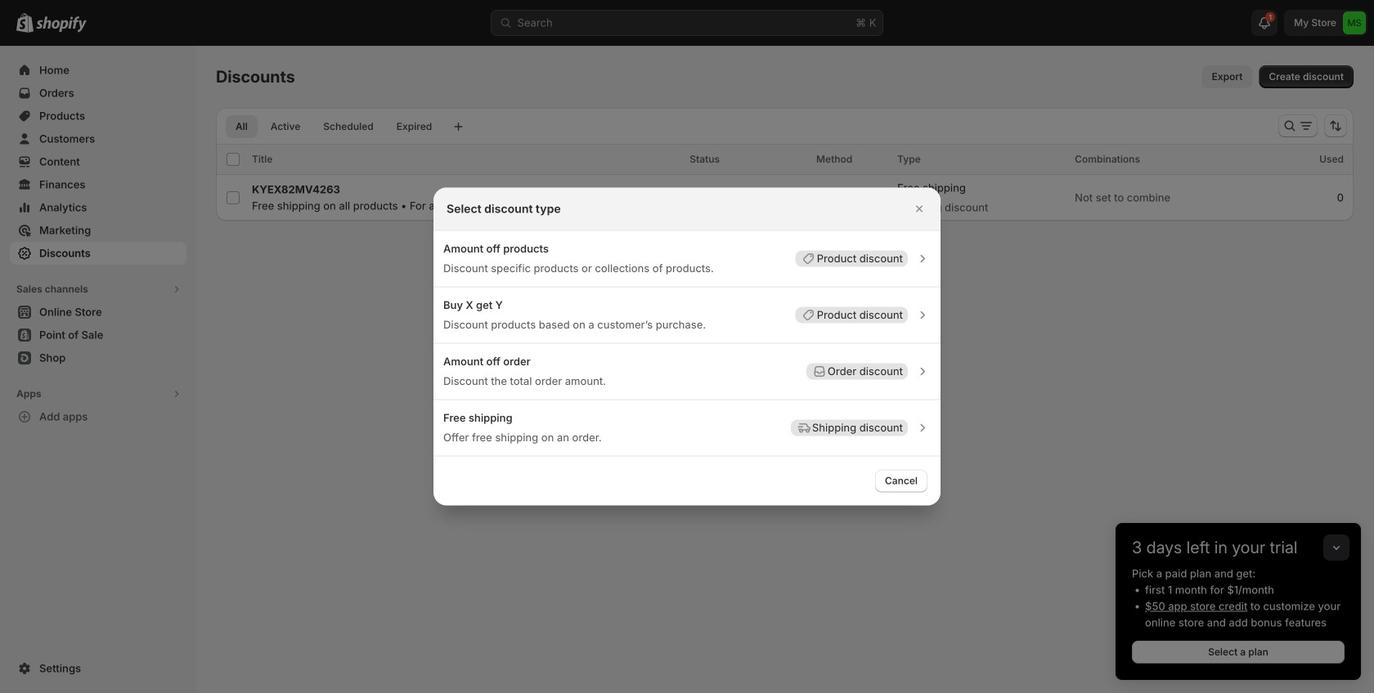 Task type: locate. For each thing, give the bounding box(es) containing it.
shopify image
[[36, 16, 87, 33]]

dialog
[[0, 188, 1375, 506]]

tab list
[[223, 115, 445, 138]]



Task type: vqa. For each thing, say whether or not it's contained in the screenshot.
text field
no



